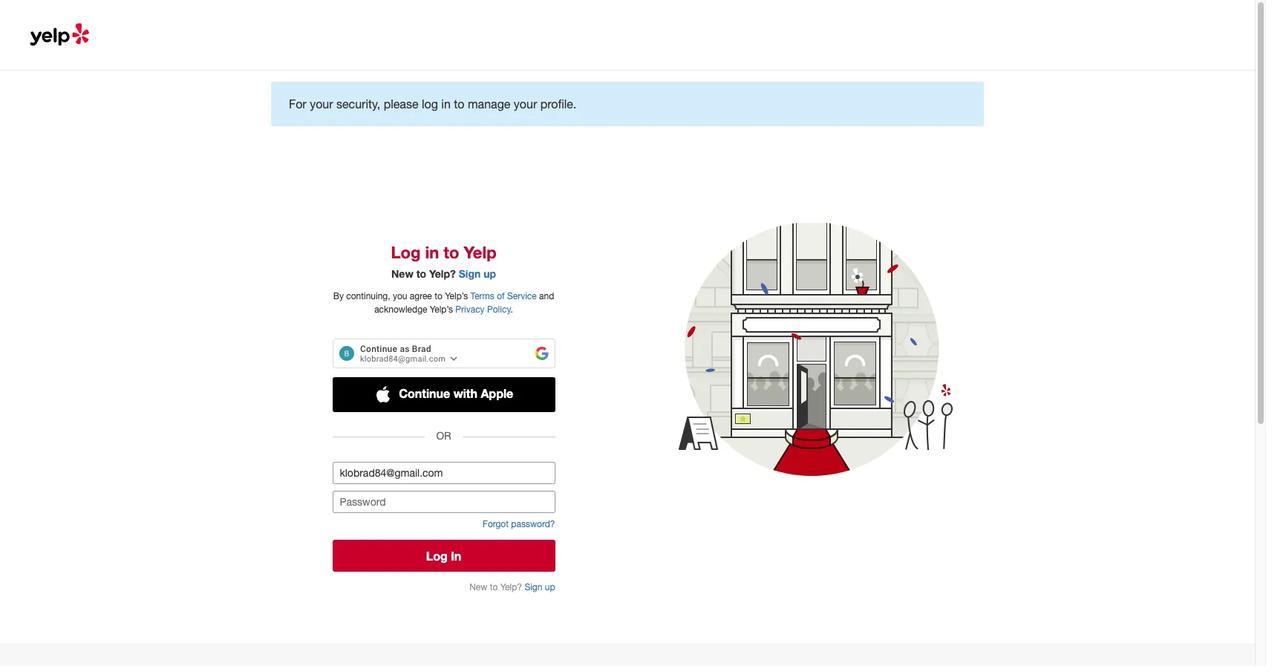 Task type: vqa. For each thing, say whether or not it's contained in the screenshot.
As
no



Task type: locate. For each thing, give the bounding box(es) containing it.
your left profile.
[[514, 97, 537, 111]]

in up by continuing, you agree to yelp's terms of service
[[425, 243, 439, 262]]

in right log
[[441, 97, 451, 111]]

0 horizontal spatial sign
[[459, 268, 481, 280]]

0 vertical spatial yelp's
[[445, 291, 468, 302]]

your right for
[[310, 97, 333, 111]]

0 vertical spatial log
[[391, 243, 421, 262]]

to right log
[[454, 97, 464, 111]]

1 horizontal spatial log
[[426, 549, 448, 563]]

privacy
[[455, 305, 485, 315]]

forgot password? link
[[483, 519, 555, 530]]

log up you
[[391, 243, 421, 262]]

up down the password? on the left
[[545, 582, 555, 593]]

1 horizontal spatial your
[[514, 97, 537, 111]]

yelp? up by continuing, you agree to yelp's terms of service
[[429, 268, 456, 280]]

log inside "log in" button
[[426, 549, 448, 563]]

0 horizontal spatial new
[[391, 268, 413, 280]]

yelp? down forgot password? link
[[500, 582, 522, 593]]

1 vertical spatial in
[[425, 243, 439, 262]]

of
[[497, 291, 505, 302]]

0 horizontal spatial yelp?
[[429, 268, 456, 280]]

1 horizontal spatial in
[[441, 97, 451, 111]]

Email email field
[[332, 462, 555, 484]]

log
[[391, 243, 421, 262], [426, 549, 448, 563]]

yelp's
[[445, 291, 468, 302], [430, 305, 453, 315]]

new down "log in" button
[[469, 582, 487, 593]]

yelp? inside log in to yelp new to yelp? sign up
[[429, 268, 456, 280]]

0 vertical spatial new
[[391, 268, 413, 280]]

yelp?
[[429, 268, 456, 280], [500, 582, 522, 593]]

for your security, please log in to manage your profile.
[[289, 97, 576, 111]]

sign up link
[[459, 268, 496, 280], [525, 582, 555, 593]]

sign up link down yelp
[[459, 268, 496, 280]]

new up you
[[391, 268, 413, 280]]

1 horizontal spatial new
[[469, 582, 487, 593]]

1 vertical spatial log
[[426, 549, 448, 563]]

1 vertical spatial sign
[[525, 582, 542, 593]]

your
[[310, 97, 333, 111], [514, 97, 537, 111]]

yelp's up privacy
[[445, 291, 468, 302]]

sign down yelp
[[459, 268, 481, 280]]

1 horizontal spatial sign
[[525, 582, 542, 593]]

up
[[484, 268, 496, 280], [545, 582, 555, 593]]

service
[[507, 291, 537, 302]]

1 horizontal spatial yelp?
[[500, 582, 522, 593]]

0 vertical spatial in
[[441, 97, 451, 111]]

0 horizontal spatial log
[[391, 243, 421, 262]]

1 vertical spatial sign up link
[[525, 582, 555, 593]]

0 vertical spatial sign up link
[[459, 268, 496, 280]]

log left in
[[426, 549, 448, 563]]

1 vertical spatial yelp's
[[430, 305, 453, 315]]

log inside log in to yelp new to yelp? sign up
[[391, 243, 421, 262]]

1 horizontal spatial up
[[545, 582, 555, 593]]

yelp
[[464, 243, 496, 262]]

to
[[454, 97, 464, 111], [444, 243, 459, 262], [416, 268, 426, 280], [435, 291, 442, 302], [490, 582, 498, 593]]

0 vertical spatial up
[[484, 268, 496, 280]]

new
[[391, 268, 413, 280], [469, 582, 487, 593]]

sign
[[459, 268, 481, 280], [525, 582, 542, 593]]

up down yelp
[[484, 268, 496, 280]]

0 horizontal spatial in
[[425, 243, 439, 262]]

sign up link down the password? on the left
[[525, 582, 555, 593]]

in
[[441, 97, 451, 111], [425, 243, 439, 262]]

1 vertical spatial new
[[469, 582, 487, 593]]

yelp's down by continuing, you agree to yelp's terms of service
[[430, 305, 453, 315]]

apple
[[481, 386, 513, 400]]

0 vertical spatial yelp?
[[429, 268, 456, 280]]

.
[[511, 305, 513, 315]]

continue
[[399, 386, 450, 400]]

sign down the password? on the left
[[525, 582, 542, 593]]

0 vertical spatial sign
[[459, 268, 481, 280]]

1 horizontal spatial sign up link
[[525, 582, 555, 593]]

acknowledge
[[374, 305, 427, 315]]

please
[[384, 97, 418, 111]]

terms
[[471, 291, 494, 302]]

0 horizontal spatial up
[[484, 268, 496, 280]]

password?
[[511, 519, 555, 530]]

continue with apple
[[396, 386, 513, 400]]

0 horizontal spatial your
[[310, 97, 333, 111]]



Task type: describe. For each thing, give the bounding box(es) containing it.
you
[[393, 291, 407, 302]]

terms of service link
[[471, 291, 537, 302]]

1 vertical spatial yelp?
[[500, 582, 522, 593]]

sign inside log in to yelp new to yelp? sign up
[[459, 268, 481, 280]]

log in button
[[332, 540, 555, 572]]

log for in
[[391, 243, 421, 262]]

with
[[453, 386, 477, 400]]

log for in
[[426, 549, 448, 563]]

privacy policy link
[[455, 305, 511, 315]]

to down "log in" button
[[490, 582, 498, 593]]

1 vertical spatial up
[[545, 582, 555, 593]]

agree
[[410, 291, 432, 302]]

profile.
[[540, 97, 576, 111]]

new inside log in to yelp new to yelp? sign up
[[391, 268, 413, 280]]

by continuing, you agree to yelp's terms of service
[[333, 291, 537, 302]]

yelp's inside and acknowledge yelp's
[[430, 305, 453, 315]]

0 horizontal spatial sign up link
[[459, 268, 496, 280]]

to right agree
[[435, 291, 442, 302]]

privacy policy .
[[455, 305, 513, 315]]

2 your from the left
[[514, 97, 537, 111]]

by
[[333, 291, 344, 302]]

to up agree
[[416, 268, 426, 280]]

and acknowledge yelp's
[[374, 291, 554, 315]]

log in
[[426, 549, 461, 563]]

for
[[289, 97, 306, 111]]

security,
[[336, 97, 380, 111]]

up inside log in to yelp new to yelp? sign up
[[484, 268, 496, 280]]

manage
[[468, 97, 510, 111]]

forgot password?
[[483, 519, 555, 530]]

to left yelp
[[444, 243, 459, 262]]

or
[[436, 430, 451, 442]]

new to yelp? sign up
[[469, 582, 555, 593]]

policy
[[487, 305, 511, 315]]

log
[[422, 97, 438, 111]]

continuing,
[[346, 291, 390, 302]]

Password password field
[[332, 491, 555, 513]]

in inside log in to yelp new to yelp? sign up
[[425, 243, 439, 262]]

1 your from the left
[[310, 97, 333, 111]]

and
[[539, 291, 554, 302]]

log in to yelp new to yelp? sign up
[[391, 243, 496, 280]]

in
[[451, 549, 461, 563]]

forgot
[[483, 519, 509, 530]]

continue with apple button
[[332, 377, 555, 412]]



